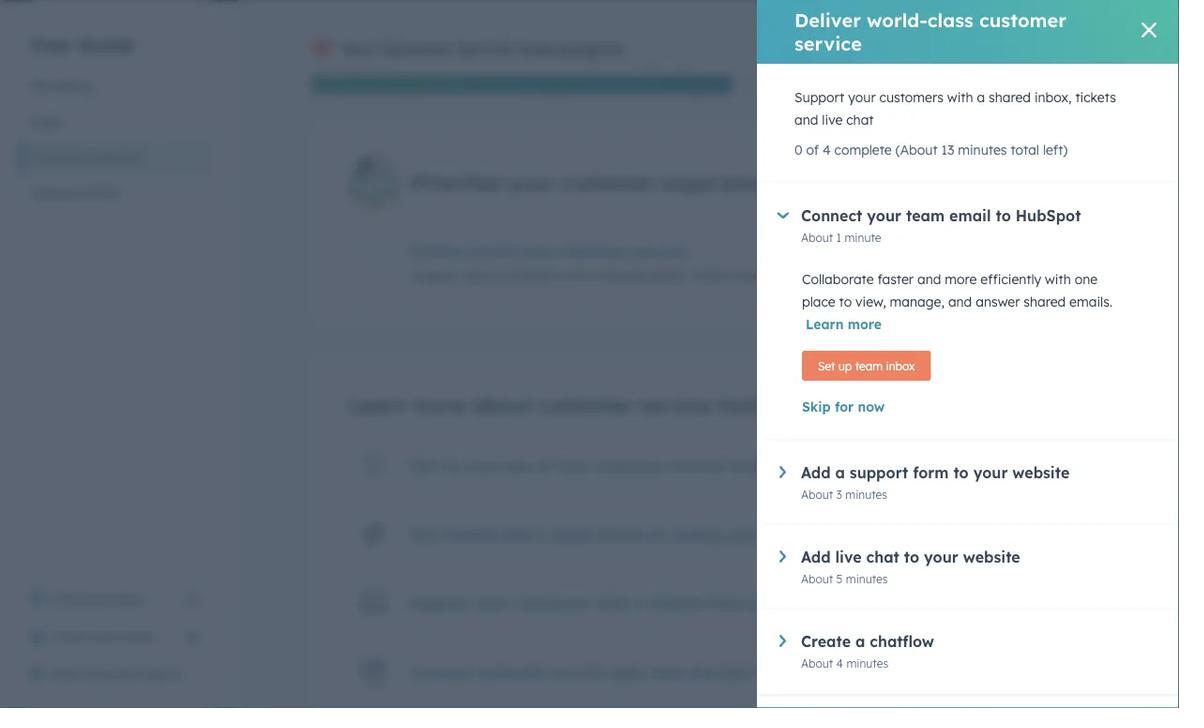 Task type: locate. For each thing, give the bounding box(es) containing it.
0
[[795, 142, 803, 158]]

your inside deliver world-class customer service support your customers with a shared inbox, tickets and live chat
[[464, 267, 492, 284]]

2 add from the top
[[801, 548, 831, 567]]

1 vertical spatial inbox,
[[651, 267, 688, 284]]

team down "plan"
[[124, 629, 156, 645]]

customer service button
[[19, 140, 210, 175]]

chat up the chatflow
[[867, 548, 900, 567]]

customers inside "support your customers with a shared inbox, tickets and live chat"
[[880, 89, 944, 106]]

about 13 minutes
[[979, 267, 1071, 281]]

2 horizontal spatial team
[[906, 206, 945, 225]]

1 get from the top
[[411, 456, 437, 475]]

live up 5 on the right bottom of the page
[[836, 548, 862, 567]]

support inside "support your customers with a shared inbox, tickets and live chat"
[[795, 89, 845, 106]]

a down deliver world-class customer service button
[[593, 267, 601, 284]]

get started with a quick lesson on scaling your customer support link
[[411, 525, 902, 544]]

0 vertical spatial website
[[1013, 464, 1070, 482]]

prioritize your customer experience with service hub
[[411, 170, 953, 196]]

inbox, left 56%
[[1035, 89, 1072, 106]]

1 vertical spatial caret image
[[780, 466, 786, 478]]

1 vertical spatial chat
[[788, 267, 815, 284]]

deliver world-class customer service support your customers with a shared inbox, tickets and live chat
[[411, 242, 815, 284]]

1 horizontal spatial overview
[[465, 456, 534, 475]]

the
[[691, 663, 715, 682]]

1 vertical spatial inbox
[[704, 593, 746, 612]]

a inside "support your customers with a shared inbox, tickets and live chat"
[[977, 89, 985, 106]]

0 vertical spatial inbox
[[886, 359, 915, 373]]

1 vertical spatial overview
[[87, 666, 143, 683]]

class inside deliver world-class customer service
[[928, 8, 974, 32]]

and down deliver world-class customer service button
[[736, 267, 760, 284]]

service up your customer service tools progress progress bar
[[457, 39, 513, 58]]

a up connect customer service apps from the app marketplace
[[634, 593, 643, 612]]

chat up place
[[788, 267, 815, 284]]

deliver world-class customer service dialog
[[757, 0, 1179, 708]]

2 vertical spatial caret image
[[780, 551, 786, 563]]

add a support form to your website about 3 minutes
[[801, 464, 1070, 502]]

customer right your
[[380, 39, 452, 58]]

2 horizontal spatial more
[[945, 271, 977, 288]]

1 horizontal spatial world-
[[867, 8, 928, 32]]

caret image
[[777, 212, 789, 219], [780, 466, 786, 478], [780, 551, 786, 563]]

add live chat to your website about 5 minutes
[[801, 548, 1021, 586]]

1 vertical spatial 13
[[1015, 267, 1026, 281]]

and inside 'link'
[[750, 593, 779, 612]]

class inside deliver world-class customer service support your customers with a shared inbox, tickets and live chat
[[517, 242, 554, 261]]

1 horizontal spatial tickets
[[784, 593, 834, 612]]

about down 'create'
[[801, 656, 833, 670]]

inbox, inside deliver world-class customer service support your customers with a shared inbox, tickets and live chat
[[651, 267, 688, 284]]

0 vertical spatial team
[[906, 206, 945, 225]]

to right form
[[954, 464, 969, 482]]

support inside add a support form to your website about 3 minutes
[[850, 464, 909, 482]]

customer
[[979, 8, 1067, 32], [561, 170, 656, 196], [558, 242, 628, 261], [538, 392, 633, 418], [597, 456, 667, 475], [769, 525, 839, 544], [476, 663, 546, 682]]

0 vertical spatial of
[[806, 142, 819, 158]]

to right email
[[996, 206, 1011, 225]]

service inside deliver world-class customer service
[[795, 32, 862, 55]]

about inside add a support form to your website about 3 minutes
[[801, 487, 833, 502]]

and up marketplace
[[750, 593, 779, 612]]

1 horizontal spatial 4
[[837, 656, 844, 670]]

2 vertical spatial chat
[[867, 548, 900, 567]]

0 horizontal spatial deliver
[[411, 242, 464, 261]]

support for support your customers with a shared inbox and tickets
[[411, 593, 471, 612]]

1 horizontal spatial deliver
[[795, 8, 861, 32]]

0 vertical spatial live
[[822, 112, 843, 128]]

set up team inbox link
[[802, 351, 931, 381]]

1 vertical spatial world-
[[468, 242, 517, 261]]

and
[[795, 112, 819, 128], [736, 267, 760, 284], [918, 271, 942, 288], [948, 294, 972, 310], [750, 593, 779, 612]]

about
[[801, 230, 833, 244], [979, 267, 1012, 281], [801, 487, 833, 502], [801, 572, 833, 586], [801, 656, 833, 670]]

inbox
[[886, 359, 915, 373], [704, 593, 746, 612]]

a inside create a chatflow about 4 minutes
[[856, 632, 865, 651]]

inbox, down deliver world-class customer service button
[[651, 267, 688, 284]]

0 horizontal spatial overview
[[87, 666, 143, 683]]

0 vertical spatial 4
[[823, 142, 831, 158]]

about up answer
[[979, 267, 1012, 281]]

0 horizontal spatial 13
[[942, 142, 955, 158]]

to inside collaborate faster and more efficiently with one place to view, manage, and answer shared emails. learn more
[[839, 294, 852, 310]]

about left 1
[[801, 230, 833, 244]]

scaling
[[672, 525, 725, 544]]

0 horizontal spatial service
[[94, 149, 139, 166]]

1 vertical spatial customer
[[30, 149, 90, 166]]

tickets inside deliver world-class customer service support your customers with a shared inbox, tickets and live chat
[[691, 267, 732, 284]]

connect for connect your team email to hubspot about 1 minute
[[801, 206, 863, 225]]

2 vertical spatial tickets
[[784, 593, 834, 612]]

1 vertical spatial customers
[[495, 267, 560, 284]]

sales button
[[19, 104, 210, 140]]

with right started
[[500, 525, 533, 544]]

1 horizontal spatial learn
[[806, 316, 844, 333]]

1 add from the top
[[801, 464, 831, 482]]

1 vertical spatial connect
[[411, 663, 472, 682]]

0 vertical spatial 13
[[942, 142, 955, 158]]

0 horizontal spatial inbox,
[[651, 267, 688, 284]]

with inside 'link'
[[597, 593, 629, 612]]

2 vertical spatial more
[[413, 392, 466, 418]]

add up 'create'
[[801, 548, 831, 567]]

shared
[[989, 89, 1031, 106], [605, 267, 647, 284], [1024, 294, 1066, 310], [648, 593, 699, 612]]

get started with a quick lesson on scaling your customer support
[[411, 525, 902, 544]]

about left 5 on the right bottom of the page
[[801, 572, 833, 586]]

create
[[801, 632, 851, 651]]

0 vertical spatial inbox,
[[1035, 89, 1072, 106]]

customer
[[380, 39, 452, 58], [30, 149, 90, 166]]

service inside button
[[94, 149, 139, 166]]

more up an
[[413, 392, 466, 418]]

0 horizontal spatial connect
[[411, 663, 472, 682]]

collaborate faster and more efficiently with one place to view, manage, and answer shared emails. learn more
[[802, 271, 1113, 333]]

class for deliver world-class customer service
[[928, 8, 974, 32]]

team for inbox
[[855, 359, 883, 373]]

0 vertical spatial customer
[[380, 39, 452, 58]]

0 vertical spatial class
[[928, 8, 974, 32]]

world- inside deliver world-class customer service
[[867, 8, 928, 32]]

with up 0 of 4 complete (about 13 minutes total left)
[[948, 89, 973, 106]]

0 horizontal spatial team
[[124, 629, 156, 645]]

an
[[441, 456, 461, 475]]

2 vertical spatial service
[[829, 170, 906, 196]]

5
[[837, 572, 843, 586]]

skip
[[802, 399, 831, 415]]

minutes left one
[[1029, 267, 1071, 281]]

learn inside collaborate faster and more efficiently with one place to view, manage, and answer shared emails. learn more
[[806, 316, 844, 333]]

1 horizontal spatial inbox,
[[1035, 89, 1072, 106]]

0 horizontal spatial tickets
[[691, 267, 732, 284]]

customers
[[880, 89, 944, 106], [495, 267, 560, 284], [515, 593, 592, 612]]

2 vertical spatial live
[[836, 548, 862, 567]]

caret image
[[780, 635, 786, 647]]

deliver world-class customer service button
[[411, 242, 919, 261]]

progress
[[559, 39, 624, 58]]

shared up total
[[989, 89, 1031, 106]]

2 vertical spatial team
[[124, 629, 156, 645]]

of right 0
[[806, 142, 819, 158]]

1 vertical spatial service
[[94, 149, 139, 166]]

0 vertical spatial get
[[411, 456, 437, 475]]

minute
[[845, 230, 882, 244]]

customer inside button
[[30, 149, 90, 166]]

3
[[837, 487, 843, 502]]

of
[[806, 142, 819, 158], [538, 456, 554, 475]]

total
[[1011, 142, 1040, 158]]

service inside deliver world-class customer service support your customers with a shared inbox, tickets and live chat
[[633, 242, 687, 261]]

team inside connect your team email to hubspot about 1 minute
[[906, 206, 945, 225]]

your customer service tools progress progress bar
[[311, 75, 732, 94]]

2 vertical spatial tools
[[730, 456, 767, 475]]

inbox,
[[1035, 89, 1072, 106], [651, 267, 688, 284]]

1 vertical spatial live
[[763, 267, 784, 284]]

more down view,
[[848, 316, 882, 333]]

customer inside deliver world-class customer service
[[979, 8, 1067, 32]]

1
[[837, 230, 842, 244]]

service
[[457, 39, 513, 58], [94, 149, 139, 166], [829, 170, 906, 196]]

about left the 3
[[801, 487, 833, 502]]

chat up complete at right
[[847, 112, 874, 128]]

support
[[850, 464, 909, 482], [843, 525, 902, 544]]

add down skip
[[801, 464, 831, 482]]

customers inside deliver world-class customer service support your customers with a shared inbox, tickets and live chat
[[495, 267, 560, 284]]

add inside add live chat to your website about 5 minutes
[[801, 548, 831, 567]]

1 vertical spatial add
[[801, 548, 831, 567]]

2 horizontal spatial tickets
[[1076, 89, 1116, 106]]

0 vertical spatial service
[[457, 39, 513, 58]]

a up 0 of 4 complete (about 13 minutes total left)
[[977, 89, 985, 106]]

get left an
[[411, 456, 437, 475]]

support
[[795, 89, 845, 106], [411, 267, 460, 284], [411, 593, 471, 612]]

connect inside connect your team email to hubspot about 1 minute
[[801, 206, 863, 225]]

start overview demo link
[[19, 656, 210, 693]]

caret image for add live chat to your website
[[780, 551, 786, 563]]

hub
[[912, 170, 953, 196]]

view your plan link
[[19, 581, 210, 618]]

0 vertical spatial support
[[850, 464, 909, 482]]

about inside create a chatflow about 4 minutes
[[801, 656, 833, 670]]

to
[[996, 206, 1011, 225], [839, 294, 852, 310], [954, 464, 969, 482], [904, 548, 920, 567]]

0 of 4 complete (about 13 minutes total left)
[[795, 142, 1068, 158]]

get
[[411, 456, 437, 475], [411, 525, 437, 544]]

sales
[[30, 114, 63, 130]]

1 horizontal spatial connect
[[801, 206, 863, 225]]

service down complete at right
[[829, 170, 906, 196]]

now
[[858, 399, 885, 415]]

1 vertical spatial class
[[517, 242, 554, 261]]

inbox up app
[[704, 593, 746, 612]]

overview right an
[[465, 456, 534, 475]]

world- for deliver world-class customer service support your customers with a shared inbox, tickets and live chat
[[468, 242, 517, 261]]

and left answer
[[948, 294, 972, 310]]

a inside add a support form to your website about 3 minutes
[[836, 464, 845, 482]]

2 vertical spatial customers
[[515, 593, 592, 612]]

left)
[[1043, 142, 1068, 158]]

world-
[[867, 8, 928, 32], [468, 242, 517, 261]]

your inside "invite your team" button
[[92, 629, 120, 645]]

a inside deliver world-class customer service support your customers with a shared inbox, tickets and live chat
[[593, 267, 601, 284]]

chat inside add live chat to your website about 5 minutes
[[867, 548, 900, 567]]

to down add a support form to your website about 3 minutes
[[904, 548, 920, 567]]

support inside 'link'
[[411, 593, 471, 612]]

support inside deliver world-class customer service support your customers with a shared inbox, tickets and live chat
[[411, 267, 460, 284]]

0 horizontal spatial inbox
[[704, 593, 746, 612]]

1 vertical spatial tools
[[718, 392, 767, 418]]

0 vertical spatial tickets
[[1076, 89, 1116, 106]]

connect
[[801, 206, 863, 225], [411, 663, 472, 682]]

1 vertical spatial tickets
[[691, 267, 732, 284]]

1 vertical spatial website
[[963, 548, 1021, 567]]

0 vertical spatial chat
[[847, 112, 874, 128]]

start overview demo
[[53, 666, 182, 683]]

for
[[835, 399, 854, 415]]

tools
[[518, 39, 554, 58], [718, 392, 767, 418], [730, 456, 767, 475]]

class for deliver world-class customer service support your customers with a shared inbox, tickets and live chat
[[517, 242, 554, 261]]

with down 0
[[780, 170, 823, 196]]

0 horizontal spatial class
[[517, 242, 554, 261]]

of down "learn more about customer service tools"
[[538, 456, 554, 475]]

and up 0
[[795, 112, 819, 128]]

4 down 'create'
[[837, 656, 844, 670]]

world- inside deliver world-class customer service support your customers with a shared inbox, tickets and live chat
[[468, 242, 517, 261]]

of inside deliver world-class customer service dialog
[[806, 142, 819, 158]]

2 get from the top
[[411, 525, 437, 544]]

shared down about 13 minutes
[[1024, 294, 1066, 310]]

shared up from
[[648, 593, 699, 612]]

get for get an overview of your customer service tools
[[411, 456, 437, 475]]

chat
[[847, 112, 874, 128], [788, 267, 815, 284], [867, 548, 900, 567]]

tickets inside support your customers with a shared inbox and tickets 'link'
[[784, 593, 834, 612]]

1 vertical spatial 4
[[837, 656, 844, 670]]

live left collaborate
[[763, 267, 784, 284]]

with left one
[[1045, 271, 1071, 288]]

with down deliver world-class customer service button
[[563, 267, 589, 284]]

4 right 0
[[823, 142, 831, 158]]

0 vertical spatial overview
[[465, 456, 534, 475]]

customers for support your customers with a shared inbox, tickets and live chat
[[880, 89, 944, 106]]

customers inside support your customers with a shared inbox and tickets 'link'
[[515, 593, 592, 612]]

answer
[[976, 294, 1020, 310]]

1 horizontal spatial customer
[[380, 39, 452, 58]]

1 vertical spatial support
[[411, 267, 460, 284]]

more
[[945, 271, 977, 288], [848, 316, 882, 333], [413, 392, 466, 418]]

0 vertical spatial world-
[[867, 8, 928, 32]]

close image
[[1142, 23, 1157, 38]]

manage,
[[890, 294, 945, 310]]

1 vertical spatial team
[[855, 359, 883, 373]]

deliver inside deliver world-class customer service support your customers with a shared inbox, tickets and live chat
[[411, 242, 464, 261]]

0 horizontal spatial of
[[538, 456, 554, 475]]

0 vertical spatial learn
[[806, 316, 844, 333]]

2 vertical spatial support
[[411, 593, 471, 612]]

to up learn more "button"
[[839, 294, 852, 310]]

0 vertical spatial caret image
[[777, 212, 789, 219]]

13 up answer
[[1015, 267, 1026, 281]]

your
[[848, 89, 876, 106], [509, 170, 555, 196], [867, 206, 902, 225], [464, 267, 492, 284], [558, 456, 593, 475], [974, 464, 1008, 482], [730, 525, 764, 544], [924, 548, 959, 567], [86, 591, 114, 608], [476, 593, 510, 612], [92, 629, 120, 645]]

get left started
[[411, 525, 437, 544]]

from
[[651, 663, 687, 682]]

website
[[1013, 464, 1070, 482], [963, 548, 1021, 567]]

support left form
[[850, 464, 909, 482]]

0 vertical spatial deliver
[[795, 8, 861, 32]]

0 horizontal spatial more
[[413, 392, 466, 418]]

minutes inside create a chatflow about 4 minutes
[[847, 656, 889, 670]]

deliver inside deliver world-class customer service
[[795, 8, 861, 32]]

your inside view your plan link
[[86, 591, 114, 608]]

add inside add a support form to your website about 3 minutes
[[801, 464, 831, 482]]

1 horizontal spatial inbox
[[886, 359, 915, 373]]

1 horizontal spatial more
[[848, 316, 882, 333]]

1 vertical spatial get
[[411, 525, 437, 544]]

0 horizontal spatial learn
[[349, 392, 407, 418]]

minutes right the 3
[[846, 487, 888, 502]]

service down sales button at the top of the page
[[94, 149, 139, 166]]

link opens in a new window image
[[186, 593, 199, 606], [837, 594, 850, 616], [837, 598, 850, 612], [851, 664, 865, 686], [851, 668, 865, 681]]

shared down deliver world-class customer service button
[[605, 267, 647, 284]]

overview down "invite your team" button at the bottom left
[[87, 666, 143, 683]]

1 vertical spatial deliver
[[411, 242, 464, 261]]

minutes down the chatflow
[[847, 656, 889, 670]]

minutes
[[958, 142, 1007, 158], [1029, 267, 1071, 281], [846, 487, 888, 502], [846, 572, 888, 586], [847, 656, 889, 670]]

view,
[[856, 294, 886, 310]]

a up the 3
[[836, 464, 845, 482]]

inbox right up
[[886, 359, 915, 373]]

team down 'hub'
[[906, 206, 945, 225]]

0 vertical spatial customers
[[880, 89, 944, 106]]

4
[[823, 142, 831, 158], [837, 656, 844, 670]]

your inside connect your team email to hubspot about 1 minute
[[867, 206, 902, 225]]

support up add live chat to your website about 5 minutes
[[843, 525, 902, 544]]

1 horizontal spatial team
[[855, 359, 883, 373]]

caret image for connect your team email to hubspot
[[777, 212, 789, 219]]

invite your team button
[[19, 618, 210, 656]]

learn more button
[[806, 313, 882, 336]]

and up manage,
[[918, 271, 942, 288]]

a inside support your customers with a shared inbox and tickets 'link'
[[634, 593, 643, 612]]

0 vertical spatial support
[[795, 89, 845, 106]]

13
[[942, 142, 955, 158], [1015, 267, 1026, 281]]

13 right (about
[[942, 142, 955, 158]]

with down lesson
[[597, 593, 629, 612]]

live up complete at right
[[822, 112, 843, 128]]

1 horizontal spatial of
[[806, 142, 819, 158]]

started
[[441, 525, 496, 544]]

invite
[[53, 629, 89, 645]]

tickets
[[1076, 89, 1116, 106], [691, 267, 732, 284], [784, 593, 834, 612]]

about inside connect your team email to hubspot about 1 minute
[[801, 230, 833, 244]]

a right 'create'
[[856, 632, 865, 651]]

team inside button
[[124, 629, 156, 645]]

skip for now
[[802, 399, 885, 415]]

minutes right 5 on the right bottom of the page
[[846, 572, 888, 586]]

1 horizontal spatial class
[[928, 8, 974, 32]]

more up answer
[[945, 271, 977, 288]]

0 horizontal spatial customer
[[30, 149, 90, 166]]

0 horizontal spatial world-
[[468, 242, 517, 261]]

plan
[[117, 591, 144, 608]]

team right up
[[855, 359, 883, 373]]

0 vertical spatial add
[[801, 464, 831, 482]]

marketing
[[30, 78, 93, 94]]

customer up website
[[30, 149, 90, 166]]

a left quick
[[537, 525, 547, 544]]

2 horizontal spatial service
[[829, 170, 906, 196]]

about
[[472, 392, 532, 418]]

your inside add a support form to your website about 3 minutes
[[974, 464, 1008, 482]]

0 vertical spatial connect
[[801, 206, 863, 225]]

website (cms) button
[[19, 175, 210, 211]]



Task type: describe. For each thing, give the bounding box(es) containing it.
connect customer service apps from the app marketplace link
[[411, 663, 868, 686]]

team for email
[[906, 206, 945, 225]]

service for deliver world-class customer service support your customers with a shared inbox, tickets and live chat
[[633, 242, 687, 261]]

user
[[30, 32, 73, 56]]

get an overview of your customer service tools button
[[411, 456, 767, 475]]

website (cms)
[[30, 185, 120, 201]]

(about
[[896, 142, 938, 158]]

user guide views element
[[19, 0, 210, 211]]

your
[[341, 39, 376, 58]]

world- for deliver world-class customer service
[[867, 8, 928, 32]]

your inside "support your customers with a shared inbox, tickets and live chat"
[[848, 89, 876, 106]]

demo
[[146, 666, 182, 683]]

1 vertical spatial learn
[[349, 392, 407, 418]]

tickets inside "support your customers with a shared inbox, tickets and live chat"
[[1076, 89, 1116, 106]]

shared inside deliver world-class customer service support your customers with a shared inbox, tickets and live chat
[[605, 267, 647, 284]]

get for get started with a quick lesson on scaling your customer support
[[411, 525, 437, 544]]

with inside collaborate faster and more efficiently with one place to view, manage, and answer shared emails. learn more
[[1045, 271, 1071, 288]]

support your customers with a shared inbox and tickets link
[[411, 593, 853, 616]]

apps
[[610, 663, 646, 682]]

on
[[648, 525, 667, 544]]

1 horizontal spatial service
[[457, 39, 513, 58]]

0 vertical spatial tools
[[518, 39, 554, 58]]

complete
[[835, 142, 892, 158]]

efficiently
[[981, 271, 1042, 288]]

customer inside deliver world-class customer service support your customers with a shared inbox, tickets and live chat
[[558, 242, 628, 261]]

to inside connect your team email to hubspot about 1 minute
[[996, 206, 1011, 225]]

service for learn more about customer service tools
[[639, 392, 712, 418]]

customers for support your customers with a shared inbox and tickets
[[515, 593, 592, 612]]

deliver for deliver world-class customer service support your customers with a shared inbox, tickets and live chat
[[411, 242, 464, 261]]

customer service
[[30, 149, 139, 166]]

skip for now button
[[802, 396, 1134, 418]]

user guide
[[30, 32, 134, 56]]

faster
[[878, 271, 914, 288]]

caret image for add a support form to your website
[[780, 466, 786, 478]]

shared inside collaborate faster and more efficiently with one place to view, manage, and answer shared emails. learn more
[[1024, 294, 1066, 310]]

one
[[1075, 271, 1098, 288]]

live inside deliver world-class customer service support your customers with a shared inbox, tickets and live chat
[[763, 267, 784, 284]]

hubspot
[[1016, 206, 1081, 225]]

start
[[53, 666, 84, 683]]

connect for connect customer service apps from the app marketplace
[[411, 663, 472, 682]]

marketplace
[[755, 663, 848, 682]]

website inside add live chat to your website about 5 minutes
[[963, 548, 1021, 567]]

invite your team
[[53, 629, 156, 645]]

link opens in a new window image inside view your plan link
[[186, 593, 199, 606]]

to inside add a support form to your website about 3 minutes
[[954, 464, 969, 482]]

form
[[913, 464, 949, 482]]

1 vertical spatial support
[[843, 525, 902, 544]]

get an overview of your customer service tools
[[411, 456, 767, 475]]

chat inside deliver world-class customer service support your customers with a shared inbox, tickets and live chat
[[788, 267, 815, 284]]

deliver for deliver world-class customer service
[[795, 8, 861, 32]]

shared inside 'link'
[[648, 593, 699, 612]]

connect customer service apps from the app marketplace
[[411, 663, 848, 682]]

place
[[802, 294, 836, 310]]

emails.
[[1070, 294, 1113, 310]]

1 vertical spatial more
[[848, 316, 882, 333]]

shared inside "support your customers with a shared inbox, tickets and live chat"
[[989, 89, 1031, 106]]

inbox, inside "support your customers with a shared inbox, tickets and live chat"
[[1035, 89, 1072, 106]]

chatflow
[[870, 632, 934, 651]]

marketing button
[[19, 68, 210, 104]]

13 inside deliver world-class customer service dialog
[[942, 142, 955, 158]]

4 inside create a chatflow about 4 minutes
[[837, 656, 844, 670]]

add for add live chat to your website
[[801, 548, 831, 567]]

about inside add live chat to your website about 5 minutes
[[801, 572, 833, 586]]

guide
[[78, 32, 134, 56]]

set up team inbox
[[818, 359, 915, 373]]

app
[[720, 663, 750, 682]]

to inside add live chat to your website about 5 minutes
[[904, 548, 920, 567]]

email
[[950, 206, 991, 225]]

lesson
[[597, 525, 644, 544]]

support your customers with a shared inbox and tickets
[[411, 593, 834, 612]]

0 horizontal spatial 4
[[823, 142, 831, 158]]

connect your team email to hubspot about 1 minute
[[801, 206, 1081, 244]]

quick
[[551, 525, 593, 544]]

support your customers with a shared inbox, tickets and live chat
[[795, 89, 1116, 128]]

inbox inside deliver world-class customer service dialog
[[886, 359, 915, 373]]

and inside "support your customers with a shared inbox, tickets and live chat"
[[795, 112, 819, 128]]

create a chatflow about 4 minutes
[[801, 632, 934, 670]]

link opens in a new window image
[[186, 588, 199, 611]]

your inside support your customers with a shared inbox and tickets 'link'
[[476, 593, 510, 612]]

learn more about customer service tools
[[349, 392, 767, 418]]

and inside deliver world-class customer service support your customers with a shared inbox, tickets and live chat
[[736, 267, 760, 284]]

56%
[[1077, 75, 1109, 94]]

minutes inside add live chat to your website about 5 minutes
[[846, 572, 888, 586]]

live inside add live chat to your website about 5 minutes
[[836, 548, 862, 567]]

chat inside "support your customers with a shared inbox, tickets and live chat"
[[847, 112, 874, 128]]

your customer service tools progress
[[341, 39, 624, 58]]

add for add a support form to your website
[[801, 464, 831, 482]]

website inside add a support form to your website about 3 minutes
[[1013, 464, 1070, 482]]

with inside "support your customers with a shared inbox, tickets and live chat"
[[948, 89, 973, 106]]

minutes inside add a support form to your website about 3 minutes
[[846, 487, 888, 502]]

set
[[818, 359, 836, 373]]

minutes left total
[[958, 142, 1007, 158]]

experience
[[662, 170, 774, 196]]

inbox inside 'link'
[[704, 593, 746, 612]]

prioritize
[[411, 170, 503, 196]]

(cms)
[[83, 185, 120, 201]]

website
[[30, 185, 80, 201]]

view your plan
[[53, 591, 144, 608]]

service for deliver world-class customer service
[[795, 32, 862, 55]]

deliver world-class customer service
[[795, 8, 1067, 55]]

0 vertical spatial more
[[945, 271, 977, 288]]

up
[[839, 359, 852, 373]]

with inside deliver world-class customer service support your customers with a shared inbox, tickets and live chat
[[563, 267, 589, 284]]

support for support your customers with a shared inbox, tickets and live chat
[[795, 89, 845, 106]]

live inside "support your customers with a shared inbox, tickets and live chat"
[[822, 112, 843, 128]]

1 horizontal spatial 13
[[1015, 267, 1026, 281]]

view
[[53, 591, 82, 608]]

1 vertical spatial of
[[538, 456, 554, 475]]

collaborate
[[802, 271, 874, 288]]

your inside add live chat to your website about 5 minutes
[[924, 548, 959, 567]]



Task type: vqa. For each thing, say whether or not it's contained in the screenshot.


